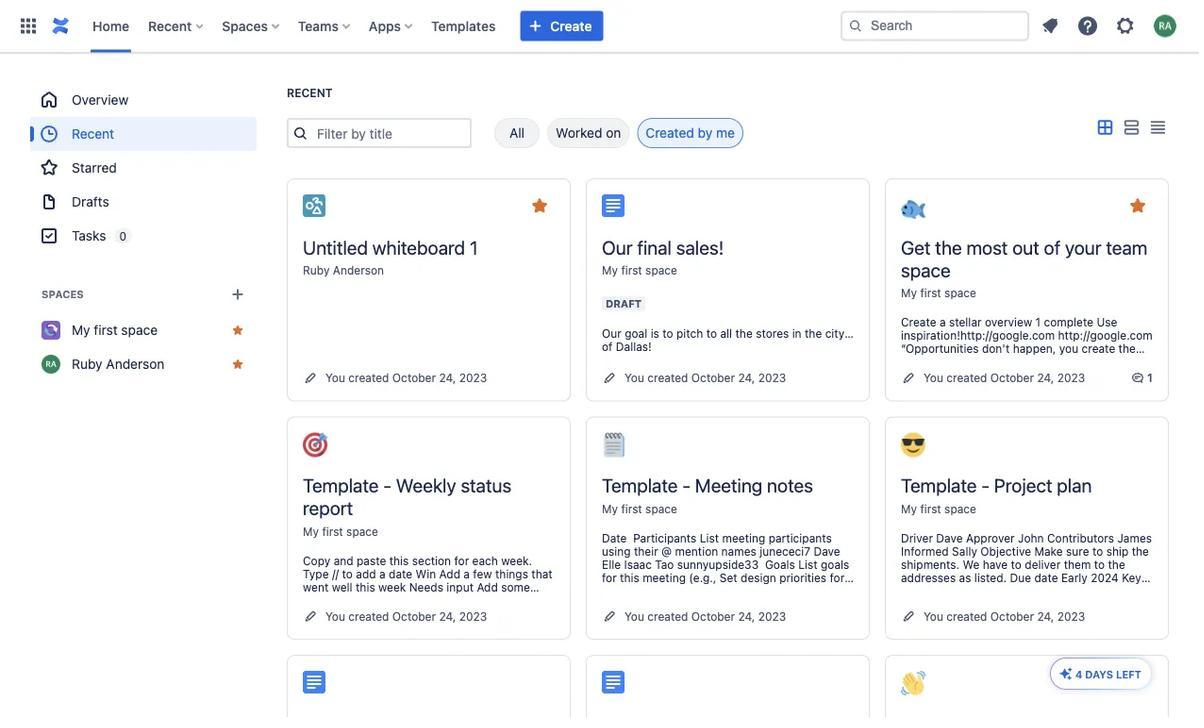 Task type: describe. For each thing, give the bounding box(es) containing it.
template - meeting notes my first space
[[602, 474, 813, 515]]

template - weekly status report my first space
[[303, 474, 512, 538]]

teams
[[298, 18, 339, 34]]

4 days left
[[1076, 668, 1142, 680]]

create a space image
[[227, 283, 249, 306]]

:wave: image
[[901, 671, 926, 696]]

0
[[119, 229, 126, 243]]

create
[[551, 18, 592, 34]]

by
[[698, 125, 713, 141]]

help icon image
[[1077, 15, 1100, 37]]

recent inside 'recent' dropdown button
[[148, 18, 192, 34]]

0 horizontal spatial ruby anderson link
[[30, 347, 257, 381]]

whiteboard
[[373, 236, 465, 258]]

apps button
[[363, 11, 420, 41]]

edit image
[[1036, 671, 1059, 694]]

tab list containing all
[[472, 118, 744, 148]]

2 horizontal spatial recent
[[287, 86, 333, 100]]

group containing overview
[[30, 83, 257, 253]]

Filter by title field
[[311, 120, 470, 146]]

:sunglasses: image
[[901, 433, 926, 457]]

0 horizontal spatial spaces
[[42, 288, 84, 301]]

first inside template - weekly status report my first space
[[322, 525, 343, 538]]

my inside template - weekly status report my first space
[[303, 525, 319, 538]]

space inside template - weekly status report my first space
[[346, 525, 378, 538]]

1 page image from the left
[[303, 671, 326, 694]]

starred link
[[30, 151, 257, 185]]

1 horizontal spatial 1
[[1148, 371, 1153, 385]]

create button
[[520, 11, 604, 41]]

your
[[1066, 236, 1102, 258]]

unstar image
[[1127, 194, 1150, 217]]

my first space link for get the most out of your team space
[[901, 286, 977, 300]]

unstar this space image for my first space
[[230, 323, 245, 338]]

drafts
[[72, 194, 109, 210]]

all
[[510, 125, 525, 141]]

0 horizontal spatial anderson
[[106, 356, 165, 372]]

star image
[[1127, 671, 1150, 694]]

created
[[646, 125, 694, 141]]

days
[[1086, 668, 1114, 680]]

confluence image
[[49, 15, 72, 37]]

first inside template - meeting notes my first space
[[621, 502, 642, 515]]

comments image
[[1131, 370, 1146, 386]]

ruby inside "untitled whiteboard 1 ruby anderson"
[[303, 264, 330, 277]]

settings icon image
[[1115, 15, 1137, 37]]

global element
[[11, 0, 837, 52]]

recent link
[[30, 117, 257, 151]]

tasks
[[72, 228, 106, 243]]

untitled whiteboard 1 ruby anderson
[[303, 236, 478, 277]]

weekly
[[396, 474, 456, 496]]

out
[[1013, 236, 1040, 258]]

template - project plan my first space
[[901, 474, 1092, 515]]

list image
[[1120, 116, 1143, 139]]

ruby anderson
[[72, 356, 165, 372]]

first inside template - project plan my first space
[[921, 502, 942, 515]]

space inside template - project plan my first space
[[945, 502, 977, 515]]

space inside template - meeting notes my first space
[[646, 502, 678, 515]]

left
[[1116, 668, 1142, 680]]

your profile and preferences image
[[1154, 15, 1177, 37]]

my first space
[[72, 322, 158, 338]]

sales!
[[676, 236, 724, 258]]

my inside template - meeting notes my first space
[[602, 502, 618, 515]]

apps
[[369, 18, 401, 34]]

home link
[[87, 11, 135, 41]]

appswitcher icon image
[[17, 15, 40, 37]]

final
[[637, 236, 672, 258]]

cards image
[[1094, 116, 1117, 139]]

report
[[303, 497, 353, 519]]

worked on
[[556, 125, 621, 141]]

template for template - project plan
[[901, 474, 977, 496]]

first inside get the most out of your team space my first space
[[921, 286, 942, 300]]



Task type: locate. For each thing, give the bounding box(es) containing it.
0 vertical spatial anderson
[[333, 264, 384, 277]]

1 vertical spatial spaces
[[42, 288, 84, 301]]

our
[[602, 236, 633, 258]]

all button
[[495, 118, 540, 148]]

template inside template - weekly status report my first space
[[303, 474, 379, 496]]

0 vertical spatial spaces
[[222, 18, 268, 34]]

my inside template - project plan my first space
[[901, 502, 917, 515]]

my first space link
[[602, 264, 678, 277], [901, 286, 977, 300], [30, 313, 257, 347], [602, 502, 678, 515], [901, 502, 977, 515], [303, 525, 378, 538]]

notes
[[767, 474, 813, 496]]

teams button
[[292, 11, 358, 41]]

1 right 'whiteboard' at top left
[[470, 236, 478, 258]]

you
[[326, 371, 345, 385], [625, 371, 645, 385], [924, 371, 944, 385], [326, 610, 345, 623], [625, 610, 645, 623], [924, 610, 944, 623]]

0 horizontal spatial template
[[303, 474, 379, 496]]

1 horizontal spatial recent
[[148, 18, 192, 34]]

recent button
[[143, 11, 211, 41]]

1 horizontal spatial spaces
[[222, 18, 268, 34]]

1 horizontal spatial page image
[[602, 671, 625, 694]]

1 vertical spatial 1
[[1148, 371, 1153, 385]]

tab list
[[472, 118, 744, 148]]

template inside template - meeting notes my first space
[[602, 474, 678, 496]]

share image
[[1066, 671, 1089, 694]]

banner
[[0, 0, 1200, 53]]

ruby anderson link
[[303, 264, 384, 277], [30, 347, 257, 381]]

template down :sunglasses: icon
[[901, 474, 977, 496]]

meeting
[[695, 474, 763, 496]]

- inside template - project plan my first space
[[982, 474, 990, 496]]

Search field
[[841, 11, 1030, 41]]

ruby anderson link down my first space
[[30, 347, 257, 381]]

2 vertical spatial recent
[[72, 126, 114, 142]]

1
[[470, 236, 478, 258], [1148, 371, 1153, 385]]

template left "meeting"
[[602, 474, 678, 496]]

group
[[30, 83, 257, 253]]

page image
[[303, 671, 326, 694], [602, 671, 625, 694]]

unstar this space image for ruby anderson
[[230, 357, 245, 372]]

anderson
[[333, 264, 384, 277], [106, 356, 165, 372]]

search image
[[848, 18, 864, 34]]

1 horizontal spatial -
[[683, 474, 691, 496]]

draft
[[606, 297, 642, 310]]

created by me
[[646, 125, 735, 141]]

drafts link
[[30, 185, 257, 219]]

plan
[[1057, 474, 1092, 496]]

template
[[303, 474, 379, 496], [602, 474, 678, 496], [901, 474, 977, 496]]

2 horizontal spatial -
[[982, 474, 990, 496]]

my first space link for our final sales!
[[602, 264, 678, 277]]

template up "report"
[[303, 474, 379, 496]]

-
[[383, 474, 392, 496], [683, 474, 691, 496], [982, 474, 990, 496]]

spaces
[[222, 18, 268, 34], [42, 288, 84, 301]]

premium icon image
[[1059, 666, 1074, 681]]

- left weekly
[[383, 474, 392, 496]]

banner containing home
[[0, 0, 1200, 53]]

template for template - meeting notes
[[602, 474, 678, 496]]

you created october 24, 2023
[[326, 371, 487, 385], [625, 371, 786, 385], [924, 371, 1086, 385], [326, 610, 487, 623], [625, 610, 786, 623], [924, 610, 1086, 623]]

1 vertical spatial anderson
[[106, 356, 165, 372]]

anderson inside "untitled whiteboard 1 ruby anderson"
[[333, 264, 384, 277]]

of
[[1044, 236, 1061, 258]]

- inside template - weekly status report my first space
[[383, 474, 392, 496]]

- for weekly
[[383, 474, 392, 496]]

anderson down my first space
[[106, 356, 165, 372]]

first inside our final sales! my first space
[[621, 264, 642, 277]]

recent
[[148, 18, 192, 34], [287, 86, 333, 100], [72, 126, 114, 142]]

1 unstar this space image from the top
[[230, 323, 245, 338]]

spaces inside popup button
[[222, 18, 268, 34]]

overview link
[[30, 83, 257, 117]]

:sunglasses: image
[[901, 433, 926, 457]]

1 template from the left
[[303, 474, 379, 496]]

my first space link for template - weekly status report
[[303, 525, 378, 538]]

on
[[606, 125, 621, 141]]

24,
[[439, 371, 456, 385], [738, 371, 755, 385], [1038, 371, 1055, 385], [439, 610, 456, 623], [738, 610, 755, 623], [1038, 610, 1055, 623]]

unstar this space image
[[230, 323, 245, 338], [230, 357, 245, 372]]

2 - from the left
[[683, 474, 691, 496]]

whiteboard image
[[303, 194, 326, 217]]

anderson down untitled
[[333, 264, 384, 277]]

overview
[[72, 92, 129, 108]]

spaces button
[[216, 11, 287, 41]]

0 vertical spatial recent
[[148, 18, 192, 34]]

my inside get the most out of your team space my first space
[[901, 286, 917, 300]]

0 vertical spatial ruby
[[303, 264, 330, 277]]

1 vertical spatial ruby anderson link
[[30, 347, 257, 381]]

ruby down untitled
[[303, 264, 330, 277]]

space
[[901, 259, 951, 281], [646, 264, 678, 277], [945, 286, 977, 300], [121, 322, 158, 338], [646, 502, 678, 515], [945, 502, 977, 515], [346, 525, 378, 538]]

the
[[936, 236, 962, 258]]

template inside template - project plan my first space
[[901, 474, 977, 496]]

created
[[349, 371, 389, 385], [648, 371, 688, 385], [947, 371, 988, 385], [349, 610, 389, 623], [648, 610, 688, 623], [947, 610, 988, 623]]

4 days left button
[[1051, 659, 1151, 689]]

:wave: image
[[901, 671, 926, 696]]

0 horizontal spatial 1
[[470, 236, 478, 258]]

most
[[967, 236, 1008, 258]]

3 - from the left
[[982, 474, 990, 496]]

- left "meeting"
[[683, 474, 691, 496]]

2 horizontal spatial template
[[901, 474, 977, 496]]

page image
[[602, 194, 625, 217]]

2 unstar this space image from the top
[[230, 357, 245, 372]]

2 page image from the left
[[602, 671, 625, 694]]

3 template from the left
[[901, 474, 977, 496]]

templates
[[431, 18, 496, 34]]

1 inside "untitled whiteboard 1 ruby anderson"
[[470, 236, 478, 258]]

get the most out of your team space my first space
[[901, 236, 1148, 300]]

0 vertical spatial unstar this space image
[[230, 323, 245, 338]]

home
[[92, 18, 129, 34]]

team
[[1107, 236, 1148, 258]]

0 vertical spatial ruby anderson link
[[303, 264, 384, 277]]

first
[[621, 264, 642, 277], [921, 286, 942, 300], [94, 322, 118, 338], [621, 502, 642, 515], [921, 502, 942, 515], [322, 525, 343, 538]]

0 horizontal spatial ruby
[[72, 356, 103, 372]]

:notepad_spiral: image
[[602, 433, 627, 457], [602, 433, 627, 457]]

ruby down my first space
[[72, 356, 103, 372]]

my
[[602, 264, 618, 277], [901, 286, 917, 300], [72, 322, 90, 338], [602, 502, 618, 515], [901, 502, 917, 515], [303, 525, 319, 538]]

1 horizontal spatial anderson
[[333, 264, 384, 277]]

worked on button
[[547, 118, 630, 148]]

compact list image
[[1147, 116, 1169, 139]]

1 - from the left
[[383, 474, 392, 496]]

me
[[716, 125, 735, 141]]

starred
[[72, 160, 117, 176]]

1 vertical spatial ruby
[[72, 356, 103, 372]]

project
[[995, 474, 1053, 496]]

1 horizontal spatial ruby anderson link
[[303, 264, 384, 277]]

space inside our final sales! my first space
[[646, 264, 678, 277]]

get
[[901, 236, 931, 258]]

templates link
[[426, 11, 502, 41]]

untitled
[[303, 236, 368, 258]]

our final sales! my first space
[[602, 236, 724, 277]]

1 right comments icon
[[1148, 371, 1153, 385]]

my inside our final sales! my first space
[[602, 264, 618, 277]]

0 vertical spatial 1
[[470, 236, 478, 258]]

worked
[[556, 125, 603, 141]]

unstar this space image inside the ruby anderson link
[[230, 357, 245, 372]]

recent right home at the top of page
[[148, 18, 192, 34]]

2 template from the left
[[602, 474, 678, 496]]

status
[[461, 474, 512, 496]]

ruby anderson link down untitled
[[303, 264, 384, 277]]

spaces up my first space
[[42, 288, 84, 301]]

0 horizontal spatial recent
[[72, 126, 114, 142]]

- for meeting
[[683, 474, 691, 496]]

1 vertical spatial recent
[[287, 86, 333, 100]]

recent up starred
[[72, 126, 114, 142]]

1 horizontal spatial ruby
[[303, 264, 330, 277]]

:dart: image
[[303, 433, 327, 457]]

1 vertical spatial unstar this space image
[[230, 357, 245, 372]]

:fish: image
[[901, 194, 926, 219], [901, 194, 926, 219]]

confluence image
[[49, 15, 72, 37]]

1 horizontal spatial template
[[602, 474, 678, 496]]

notification icon image
[[1039, 15, 1062, 37]]

- for project
[[982, 474, 990, 496]]

0 horizontal spatial -
[[383, 474, 392, 496]]

ruby
[[303, 264, 330, 277], [72, 356, 103, 372]]

recent inside recent link
[[72, 126, 114, 142]]

recent down teams
[[287, 86, 333, 100]]

created by me button
[[637, 118, 744, 148]]

- inside template - meeting notes my first space
[[683, 474, 691, 496]]

spaces right 'recent' dropdown button at the top
[[222, 18, 268, 34]]

template for template - weekly status report
[[303, 474, 379, 496]]

2023
[[459, 371, 487, 385], [759, 371, 786, 385], [1058, 371, 1086, 385], [459, 610, 487, 623], [759, 610, 786, 623], [1058, 610, 1086, 623]]

:dart: image
[[303, 433, 327, 457]]

unstar image
[[529, 194, 551, 217]]

october
[[392, 371, 436, 385], [692, 371, 735, 385], [991, 371, 1034, 385], [392, 610, 436, 623], [692, 610, 735, 623], [991, 610, 1034, 623]]

- left project
[[982, 474, 990, 496]]

my first space link for template - project plan
[[901, 502, 977, 515]]

4
[[1076, 668, 1083, 680]]

0 horizontal spatial page image
[[303, 671, 326, 694]]

my first space link for template - meeting notes
[[602, 502, 678, 515]]



Task type: vqa. For each thing, say whether or not it's contained in the screenshot.
most at the right top of the page
yes



